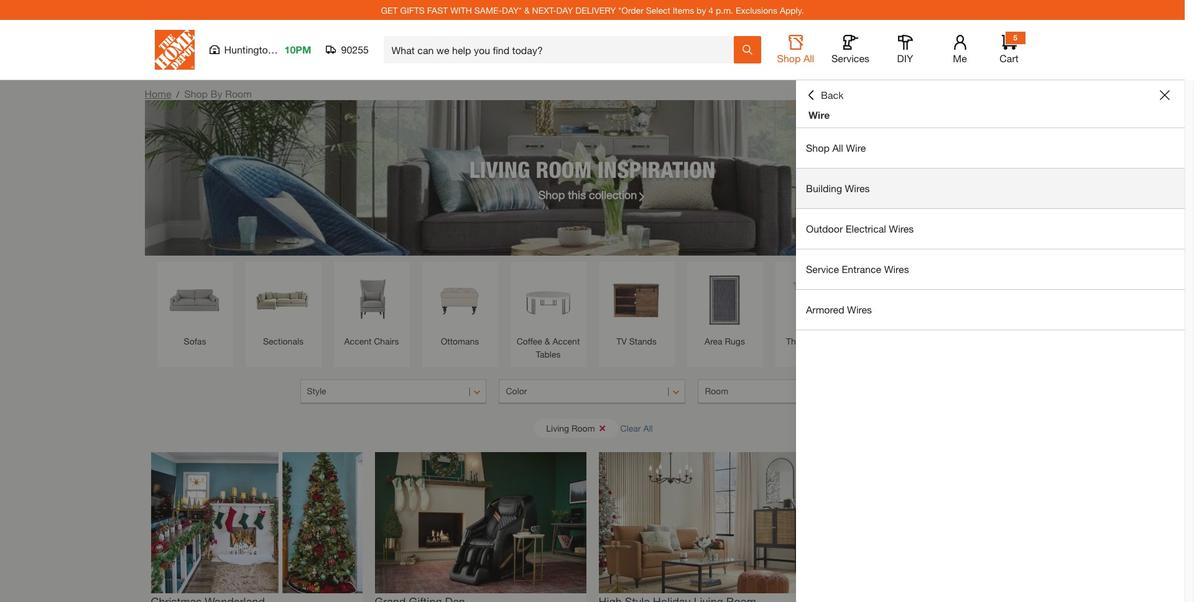 Task type: describe. For each thing, give the bounding box(es) containing it.
building
[[806, 182, 842, 194]]

me button
[[940, 35, 980, 65]]

apply.
[[780, 5, 804, 15]]

color
[[506, 386, 527, 396]]

area rugs
[[705, 336, 745, 347]]

fast
[[427, 5, 448, 15]]

rugs
[[725, 336, 745, 347]]

huntington
[[224, 44, 274, 55]]

items
[[673, 5, 694, 15]]

area rugs image
[[693, 268, 757, 332]]

style
[[307, 386, 326, 396]]

sofas link
[[163, 268, 227, 348]]

ottomans
[[441, 336, 479, 347]]

cart
[[1000, 52, 1019, 64]]

gifts
[[400, 5, 425, 15]]

wire inside "link"
[[846, 142, 866, 154]]

select
[[646, 5, 671, 15]]

living room inspiration
[[470, 156, 716, 183]]

electrical
[[846, 223, 886, 235]]

all for shop all wire
[[833, 142, 843, 154]]

90255
[[341, 44, 369, 55]]

drawer close image
[[1160, 90, 1170, 100]]

back
[[821, 89, 844, 101]]

0 horizontal spatial wire
[[809, 109, 830, 121]]

building wires
[[806, 182, 870, 194]]

p.m.
[[716, 5, 733, 15]]

diy button
[[886, 35, 925, 65]]

by
[[697, 5, 706, 15]]

get gifts fast with same-day* & next-day delivery *order select items by 4 p.m. exclusions apply.
[[381, 5, 804, 15]]

accent chairs link
[[340, 268, 403, 348]]

wires inside outdoor electrical wires "link"
[[889, 223, 914, 235]]

service
[[806, 263, 839, 275]]

& inside coffee & accent tables
[[545, 336, 550, 347]]

back button
[[806, 89, 844, 101]]

room button
[[698, 379, 885, 404]]

style button
[[300, 379, 487, 404]]

5
[[1013, 33, 1018, 42]]

area rugs link
[[693, 268, 757, 348]]

chairs
[[374, 336, 399, 347]]

all for shop all
[[804, 52, 815, 64]]

home
[[145, 88, 171, 100]]

all for clear all
[[644, 423, 653, 433]]

service entrance wires link
[[796, 249, 1185, 289]]

living room button
[[534, 419, 619, 438]]

shop for shop all wire
[[806, 142, 830, 154]]

shop for shop all
[[777, 52, 801, 64]]

with
[[450, 5, 472, 15]]

0 horizontal spatial &
[[524, 5, 530, 15]]

armored
[[806, 304, 845, 315]]

armored wires link
[[796, 290, 1185, 330]]

this
[[568, 188, 586, 201]]

stands
[[629, 336, 657, 347]]

sectionals link
[[252, 268, 315, 348]]

next-
[[532, 5, 556, 15]]

coffee & accent tables
[[517, 336, 580, 360]]

1 stretchy image image from the left
[[151, 452, 362, 593]]

room right by at top
[[225, 88, 252, 100]]

huntington park
[[224, 44, 297, 55]]

service entrance wires
[[806, 263, 909, 275]]

shop all button
[[776, 35, 816, 65]]

exclusions
[[736, 5, 778, 15]]

clear all button
[[621, 417, 653, 440]]

accent chairs image
[[340, 268, 403, 332]]

/
[[176, 89, 179, 100]]

ottomans link
[[428, 268, 492, 348]]

room down area
[[705, 386, 729, 396]]

tv stands
[[617, 336, 657, 347]]

sofas
[[184, 336, 206, 347]]

wires inside service entrance wires link
[[884, 263, 909, 275]]

pillows
[[813, 336, 840, 347]]

building wires link
[[796, 169, 1185, 208]]

color button
[[499, 379, 686, 404]]

sectionals image
[[252, 268, 315, 332]]

shop right /
[[184, 88, 208, 100]]

90255 button
[[326, 44, 369, 56]]

coffee & accent tables link
[[517, 268, 580, 361]]

clear all
[[621, 423, 653, 433]]



Task type: locate. For each thing, give the bounding box(es) containing it.
1 accent from the left
[[344, 336, 372, 347]]

wires
[[845, 182, 870, 194], [889, 223, 914, 235], [884, 263, 909, 275], [847, 304, 872, 315]]

sofas image
[[163, 268, 227, 332]]

shop all wire
[[806, 142, 866, 154]]

area
[[705, 336, 723, 347]]

& up the tables
[[545, 336, 550, 347]]

entrance
[[842, 263, 882, 275]]

shop this collection link
[[539, 186, 647, 203]]

0 vertical spatial living
[[470, 156, 530, 183]]

cart 5
[[1000, 33, 1019, 64]]

1 horizontal spatial living
[[546, 423, 569, 433]]

2 horizontal spatial stretchy image image
[[599, 452, 810, 593]]

0 vertical spatial &
[[524, 5, 530, 15]]

1 vertical spatial all
[[833, 142, 843, 154]]

0 horizontal spatial stretchy image image
[[151, 452, 362, 593]]

wire
[[809, 109, 830, 121], [846, 142, 866, 154]]

sectionals
[[263, 336, 304, 347]]

0 vertical spatial all
[[804, 52, 815, 64]]

stretchy image image
[[151, 452, 362, 593], [375, 452, 586, 593], [599, 452, 810, 593]]

diy
[[897, 52, 913, 64]]

living
[[470, 156, 530, 183], [546, 423, 569, 433]]

park
[[276, 44, 297, 55]]

shop
[[777, 52, 801, 64], [184, 88, 208, 100], [806, 142, 830, 154], [539, 188, 565, 201]]

all up back button
[[804, 52, 815, 64]]

shop inside 'link'
[[539, 188, 565, 201]]

home / shop by room
[[145, 88, 252, 100]]

ottomans image
[[428, 268, 492, 332]]

shop down apply.
[[777, 52, 801, 64]]

1 horizontal spatial wire
[[846, 142, 866, 154]]

accent inside coffee & accent tables
[[553, 336, 580, 347]]

day*
[[502, 5, 522, 15]]

shop left this
[[539, 188, 565, 201]]

throw pillows link
[[782, 268, 845, 348]]

What can we help you find today? search field
[[392, 37, 733, 63]]

0 horizontal spatial all
[[644, 423, 653, 433]]

2 stretchy image image from the left
[[375, 452, 586, 593]]

tables
[[536, 349, 561, 360]]

throw pillows image
[[782, 268, 845, 332]]

0 horizontal spatial living
[[470, 156, 530, 183]]

shop up building
[[806, 142, 830, 154]]

wires right building
[[845, 182, 870, 194]]

room up this
[[536, 156, 592, 183]]

throw
[[786, 336, 811, 347]]

wires right entrance
[[884, 263, 909, 275]]

0 vertical spatial wire
[[809, 109, 830, 121]]

wire up building wires
[[846, 142, 866, 154]]

1 vertical spatial living
[[546, 423, 569, 433]]

all right clear
[[644, 423, 653, 433]]

throw pillows
[[786, 336, 840, 347]]

coffee & accent tables image
[[517, 268, 580, 332]]

& right day* at the left
[[524, 5, 530, 15]]

3 stretchy image image from the left
[[599, 452, 810, 593]]

services
[[832, 52, 870, 64]]

by
[[211, 88, 222, 100]]

coffee
[[517, 336, 542, 347]]

shop inside "link"
[[806, 142, 830, 154]]

wires right the armored in the right of the page
[[847, 304, 872, 315]]

&
[[524, 5, 530, 15], [545, 336, 550, 347]]

menu
[[796, 128, 1185, 330]]

shop all
[[777, 52, 815, 64]]

inspiration
[[598, 156, 716, 183]]

accent left chairs
[[344, 336, 372, 347]]

same-
[[475, 5, 502, 15]]

the home depot logo image
[[155, 30, 194, 70]]

1 horizontal spatial stretchy image image
[[375, 452, 586, 593]]

10pm
[[285, 44, 311, 55]]

accent up the tables
[[553, 336, 580, 347]]

tv stands image
[[605, 268, 668, 332]]

living inside button
[[546, 423, 569, 433]]

shop inside button
[[777, 52, 801, 64]]

all
[[804, 52, 815, 64], [833, 142, 843, 154], [644, 423, 653, 433]]

tv
[[617, 336, 627, 347]]

2 horizontal spatial all
[[833, 142, 843, 154]]

collection
[[589, 188, 637, 201]]

feedback link image
[[1178, 210, 1194, 277]]

1 horizontal spatial all
[[804, 52, 815, 64]]

accent chairs
[[344, 336, 399, 347]]

shop this collection
[[539, 188, 637, 201]]

wires inside armored wires link
[[847, 304, 872, 315]]

living for living room
[[546, 423, 569, 433]]

day
[[556, 5, 573, 15]]

wires inside building wires link
[[845, 182, 870, 194]]

0 horizontal spatial accent
[[344, 336, 372, 347]]

2 vertical spatial all
[[644, 423, 653, 433]]

tv stands link
[[605, 268, 668, 348]]

get
[[381, 5, 398, 15]]

delivery
[[576, 5, 616, 15]]

room down color button at bottom
[[572, 423, 595, 433]]

outdoor electrical wires link
[[796, 209, 1185, 249]]

room
[[225, 88, 252, 100], [536, 156, 592, 183], [705, 386, 729, 396], [572, 423, 595, 433]]

shop all wire link
[[796, 128, 1185, 168]]

me
[[953, 52, 967, 64]]

all inside "link"
[[833, 142, 843, 154]]

1 horizontal spatial accent
[[553, 336, 580, 347]]

1 vertical spatial &
[[545, 336, 550, 347]]

1 horizontal spatial &
[[545, 336, 550, 347]]

4
[[709, 5, 714, 15]]

outdoor
[[806, 223, 843, 235]]

home link
[[145, 88, 171, 100]]

throw blankets image
[[870, 268, 933, 332]]

living for living room inspiration
[[470, 156, 530, 183]]

*order
[[619, 5, 644, 15]]

outdoor electrical wires
[[806, 223, 914, 235]]

services button
[[831, 35, 871, 65]]

wire down back button
[[809, 109, 830, 121]]

accent
[[344, 336, 372, 347], [553, 336, 580, 347]]

wires right electrical
[[889, 223, 914, 235]]

clear
[[621, 423, 641, 433]]

living room
[[546, 423, 595, 433]]

shop for shop this collection
[[539, 188, 565, 201]]

curtains & drapes image
[[958, 268, 1022, 332]]

2 accent from the left
[[553, 336, 580, 347]]

1 vertical spatial wire
[[846, 142, 866, 154]]

armored wires
[[806, 304, 872, 315]]

menu containing shop all wire
[[796, 128, 1185, 330]]

all up building wires
[[833, 142, 843, 154]]



Task type: vqa. For each thing, say whether or not it's contained in the screenshot.
Store to the left
no



